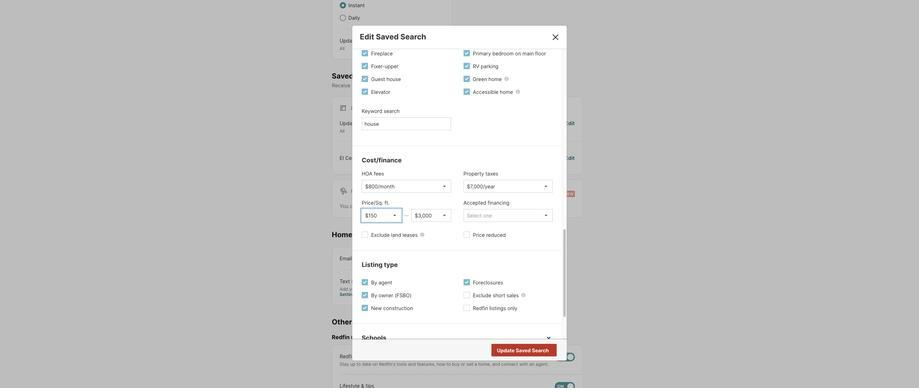 Task type: locate. For each thing, give the bounding box(es) containing it.
redfin listings only
[[473, 306, 518, 312]]

searches up —
[[393, 203, 415, 210]]

saved
[[376, 32, 399, 41], [332, 72, 354, 80], [376, 203, 391, 210], [516, 348, 531, 354]]

preferred
[[433, 83, 456, 89]]

1 vertical spatial types
[[359, 120, 372, 127]]

to
[[357, 362, 361, 367], [447, 362, 451, 367]]

fixer-
[[371, 63, 385, 70]]

list box for property taxes
[[464, 180, 553, 193]]

2 by from the top
[[371, 293, 377, 299]]

saved inside saved searches receive timely notifications based on your preferred search filters.
[[332, 72, 354, 80]]

1 edit button from the top
[[565, 120, 575, 134]]

home right the accessible
[[500, 89, 513, 95]]

1 horizontal spatial your
[[422, 83, 432, 89]]

1 vertical spatial search
[[532, 348, 549, 354]]

update types all
[[340, 38, 372, 51], [340, 120, 372, 134]]

and right tools
[[408, 362, 416, 367]]

add your phone number in
[[340, 287, 396, 292]]

search inside button
[[532, 348, 549, 354]]

in
[[391, 287, 395, 292]]

by up add your phone number in
[[371, 280, 377, 286]]

1 vertical spatial on
[[414, 83, 420, 89]]

while
[[416, 203, 428, 210]]

your left preferred
[[422, 83, 432, 89]]

0 vertical spatial for
[[351, 105, 361, 112]]

0 vertical spatial edit
[[360, 32, 374, 41]]

list box up financing
[[464, 180, 553, 193]]

2 vertical spatial redfin
[[340, 354, 355, 360]]

1 vertical spatial all
[[340, 129, 345, 134]]

upper
[[385, 63, 399, 70]]

house
[[387, 76, 401, 82]]

0 vertical spatial exclude
[[371, 232, 390, 239]]

search up "e.g. office, balcony, modern" "text box"
[[384, 108, 400, 114]]

search
[[457, 83, 473, 89], [384, 108, 400, 114]]

type
[[384, 262, 398, 269]]

0 vertical spatial searches
[[355, 72, 388, 80]]

1 horizontal spatial search
[[457, 83, 473, 89]]

None checkbox
[[555, 383, 575, 389]]

1 vertical spatial searches
[[393, 203, 415, 210]]

0 horizontal spatial and
[[408, 362, 416, 367]]

to left the buy
[[447, 362, 451, 367]]

0 vertical spatial update types all
[[340, 38, 372, 51]]

0 vertical spatial edit button
[[565, 120, 575, 134]]

0 horizontal spatial on
[[373, 362, 378, 367]]

(fsbo)
[[395, 293, 412, 299]]

accepted financing
[[464, 200, 510, 206]]

fireplace
[[371, 50, 393, 57]]

0 vertical spatial search
[[401, 32, 426, 41]]

1
[[375, 155, 377, 161]]

update saved search button
[[492, 344, 557, 357]]

2 to from the left
[[447, 362, 451, 367]]

settings
[[340, 292, 358, 298]]

update up "connect"
[[497, 348, 515, 354]]

main
[[523, 50, 534, 57]]

2 and from the left
[[493, 362, 500, 367]]

0 vertical spatial types
[[359, 38, 372, 44]]

1 vertical spatial for
[[351, 188, 361, 195]]

cerrito
[[345, 155, 362, 161]]

timely
[[352, 83, 366, 89]]

1 vertical spatial update types all
[[340, 120, 372, 134]]

for left rent
[[351, 188, 361, 195]]

1 by from the top
[[371, 280, 377, 286]]

home for green home
[[489, 76, 502, 82]]

for
[[351, 105, 361, 112], [351, 188, 361, 195]]

account settings
[[340, 287, 414, 298]]

1 vertical spatial your
[[349, 287, 359, 292]]

1 update types all from the top
[[340, 38, 372, 51]]

2 update types all from the top
[[340, 120, 372, 134]]

to right up
[[357, 362, 361, 367]]

redfin inside redfin news stay up to date on redfin's tools and features, how to buy or sell a home, and connect with an agent.
[[340, 354, 355, 360]]

0 vertical spatial by
[[371, 280, 377, 286]]

price reduced
[[473, 232, 506, 239]]

redfin inside edit saved search dialog
[[473, 306, 488, 312]]

update down for sale
[[340, 120, 357, 127]]

home
[[489, 76, 502, 82], [500, 89, 513, 95]]

1 horizontal spatial to
[[447, 362, 451, 367]]

redfin for redfin updates
[[332, 335, 350, 341]]

0 vertical spatial on
[[515, 50, 521, 57]]

green
[[473, 76, 487, 82]]

no results
[[524, 348, 548, 354]]

for rent
[[351, 188, 376, 195]]

2 for from the top
[[351, 188, 361, 195]]

1 vertical spatial edit button
[[565, 155, 575, 162]]

redfin's
[[379, 362, 396, 367]]

fixer-upper
[[371, 63, 399, 70]]

2 vertical spatial update
[[497, 348, 515, 354]]

exclude down foreclosures
[[473, 293, 492, 299]]

all down "daily" radio
[[340, 46, 345, 51]]

None checkbox
[[555, 353, 575, 362]]

on left main
[[515, 50, 521, 57]]

searches
[[355, 72, 388, 80], [393, 203, 415, 210]]

for left sale
[[351, 105, 361, 112]]

0 horizontal spatial searches
[[355, 72, 388, 80]]

1 horizontal spatial and
[[493, 362, 500, 367]]

0 vertical spatial redfin
[[473, 306, 488, 312]]

searches inside saved searches receive timely notifications based on your preferred search filters.
[[355, 72, 388, 80]]

2 horizontal spatial on
[[515, 50, 521, 57]]

1 to from the left
[[357, 362, 361, 367]]

exclude for exclude land leases
[[371, 232, 390, 239]]

0 vertical spatial search
[[457, 83, 473, 89]]

0 horizontal spatial exclude
[[371, 232, 390, 239]]

taxes
[[486, 171, 498, 177]]

redfin up stay
[[340, 354, 355, 360]]

on
[[515, 50, 521, 57], [414, 83, 420, 89], [373, 362, 378, 367]]

list box
[[362, 180, 451, 193], [464, 180, 553, 193], [362, 209, 401, 222], [412, 209, 451, 222], [464, 209, 553, 222]]

update types all down "daily"
[[340, 38, 372, 51]]

for sale
[[351, 105, 375, 112]]

keyword search
[[362, 108, 400, 114]]

exclude left land
[[371, 232, 390, 239]]

search for edit saved search
[[401, 32, 426, 41]]

redfin left listings
[[473, 306, 488, 312]]

and right home,
[[493, 362, 500, 367]]

your inside saved searches receive timely notifications based on your preferred search filters.
[[422, 83, 432, 89]]

search left filters.
[[457, 83, 473, 89]]

only
[[508, 306, 518, 312]]

2 vertical spatial edit
[[565, 155, 575, 161]]

elevator
[[371, 89, 391, 95]]

primary bedroom on main floor
[[473, 50, 546, 57]]

0 vertical spatial all
[[340, 46, 345, 51]]

0 horizontal spatial your
[[349, 287, 359, 292]]

list box down financing
[[464, 209, 553, 222]]

1 vertical spatial edit
[[565, 120, 575, 127]]

redfin down other
[[332, 335, 350, 341]]

redfin
[[473, 306, 488, 312], [332, 335, 350, 341], [340, 354, 355, 360]]

0 vertical spatial home
[[489, 76, 502, 82]]

list box for hoa fees
[[362, 180, 451, 193]]

searches down fixer-
[[355, 72, 388, 80]]

on right date
[[373, 362, 378, 367]]

0 vertical spatial your
[[422, 83, 432, 89]]

construction
[[383, 306, 413, 312]]

update saved search
[[497, 348, 549, 354]]

agent
[[379, 280, 392, 286]]

owner
[[379, 293, 393, 299]]

2 vertical spatial on
[[373, 362, 378, 367]]

on inside redfin news stay up to date on redfin's tools and features, how to buy or sell a home, and connect with an agent.
[[373, 362, 378, 367]]

types up 'fireplace'
[[359, 38, 372, 44]]

all up el
[[340, 129, 345, 134]]

1 all from the top
[[340, 46, 345, 51]]

on for news
[[373, 362, 378, 367]]

update types all down for sale
[[340, 120, 372, 134]]

1 vertical spatial redfin
[[332, 335, 350, 341]]

1 horizontal spatial search
[[532, 348, 549, 354]]

your up 'settings'
[[349, 287, 359, 292]]

and
[[408, 362, 416, 367], [493, 362, 500, 367]]

saved searches receive timely notifications based on your preferred search filters.
[[332, 72, 489, 89]]

on inside saved searches receive timely notifications based on your preferred search filters.
[[414, 83, 420, 89]]

e.g. office, balcony, modern text field
[[365, 121, 448, 127]]

by agent
[[371, 280, 392, 286]]

rent
[[362, 188, 376, 195]]

ft.
[[385, 200, 390, 206]]

0 horizontal spatial search
[[401, 32, 426, 41]]

leases
[[403, 232, 418, 239]]

instant
[[349, 2, 365, 8]]

1 for from the top
[[351, 105, 361, 112]]

on right based
[[414, 83, 420, 89]]

update down "daily" radio
[[340, 38, 357, 44]]

features,
[[417, 362, 436, 367]]

add
[[340, 287, 348, 292]]

0 horizontal spatial to
[[357, 362, 361, 367]]

edit
[[360, 32, 374, 41], [565, 120, 575, 127], [565, 155, 575, 161]]

home up accessible home
[[489, 76, 502, 82]]

0 horizontal spatial search
[[384, 108, 400, 114]]

fees
[[374, 171, 384, 177]]

1 horizontal spatial exclude
[[473, 293, 492, 299]]

1 vertical spatial exclude
[[473, 293, 492, 299]]

2 types from the top
[[359, 120, 372, 127]]

list box up you can create saved searches while searching for rentals .
[[362, 180, 451, 193]]

list box down the ft.
[[362, 209, 401, 222]]

by down add your phone number in
[[371, 293, 377, 299]]

1 vertical spatial by
[[371, 293, 377, 299]]

create
[[360, 203, 375, 210]]

1 vertical spatial search
[[384, 108, 400, 114]]

test
[[363, 155, 373, 161]]

1 horizontal spatial on
[[414, 83, 420, 89]]

green home
[[473, 76, 502, 82]]

by
[[371, 280, 377, 286], [371, 293, 377, 299]]

types down keyword
[[359, 120, 372, 127]]

1 vertical spatial home
[[500, 89, 513, 95]]

search
[[401, 32, 426, 41], [532, 348, 549, 354]]

types
[[359, 38, 372, 44], [359, 120, 372, 127]]

floor
[[535, 50, 546, 57]]

el
[[340, 155, 344, 161]]

by for by agent
[[371, 280, 377, 286]]

(sms)
[[351, 279, 366, 285]]



Task type: vqa. For each thing, say whether or not it's contained in the screenshot.
leftmost open
no



Task type: describe. For each thing, give the bounding box(es) containing it.
home
[[332, 231, 353, 240]]

search inside saved searches receive timely notifications based on your preferred search filters.
[[457, 83, 473, 89]]

account
[[396, 287, 414, 292]]

1 and from the left
[[408, 362, 416, 367]]

Daily radio
[[340, 15, 346, 21]]

redfin updates
[[332, 335, 374, 341]]

0 vertical spatial update
[[340, 38, 357, 44]]

other
[[332, 318, 352, 327]]

emails
[[354, 318, 377, 327]]

1 horizontal spatial searches
[[393, 203, 415, 210]]

an
[[530, 362, 535, 367]]

news
[[356, 354, 369, 360]]

foreclosures
[[473, 280, 503, 286]]

agent.
[[536, 362, 549, 367]]

new
[[371, 306, 382, 312]]

for for for sale
[[351, 105, 361, 112]]

no
[[524, 348, 531, 354]]

email
[[340, 256, 352, 262]]

up
[[350, 362, 355, 367]]

price/sq.
[[362, 200, 383, 206]]

2 edit button from the top
[[565, 155, 575, 162]]

price
[[473, 232, 485, 239]]

property taxes
[[464, 171, 498, 177]]

home,
[[478, 362, 491, 367]]

filters.
[[474, 83, 489, 89]]

for for for rent
[[351, 188, 361, 195]]

update inside button
[[497, 348, 515, 354]]

parking
[[481, 63, 499, 70]]

list box for accepted financing
[[464, 209, 553, 222]]

guest
[[371, 76, 385, 82]]

Instant radio
[[340, 2, 346, 8]]

reduced
[[486, 232, 506, 239]]

accepted
[[464, 200, 486, 206]]

accessible home
[[473, 89, 513, 95]]

rv
[[473, 63, 480, 70]]

other emails
[[332, 318, 377, 327]]

tours
[[354, 231, 373, 240]]

on inside edit saved search dialog
[[515, 50, 521, 57]]

based
[[398, 83, 413, 89]]

new construction
[[371, 306, 413, 312]]

el cerrito test 1
[[340, 155, 377, 161]]

on for searches
[[414, 83, 420, 89]]

for
[[454, 203, 461, 210]]

schools
[[362, 335, 387, 342]]

bedroom
[[493, 50, 514, 57]]

saved inside button
[[516, 348, 531, 354]]

you can create saved searches while searching for rentals .
[[340, 203, 480, 210]]

tools
[[397, 362, 407, 367]]

hoa fees
[[362, 171, 384, 177]]

number
[[374, 287, 390, 292]]

searching
[[430, 203, 453, 210]]

no results button
[[516, 345, 556, 358]]

you
[[340, 203, 349, 210]]

edit saved search
[[360, 32, 426, 41]]

hoa
[[362, 171, 373, 177]]

account settings link
[[340, 287, 414, 298]]

1 vertical spatial update
[[340, 120, 357, 127]]

text
[[340, 279, 350, 285]]

keyword
[[362, 108, 382, 114]]

listings
[[490, 306, 506, 312]]

search inside dialog
[[384, 108, 400, 114]]

edit inside dialog
[[360, 32, 374, 41]]

exclude for exclude short sales
[[473, 293, 492, 299]]

by for by owner (fsbo)
[[371, 293, 377, 299]]

—
[[404, 213, 409, 219]]

accessible
[[473, 89, 499, 95]]

schools link
[[362, 334, 553, 343]]

search for update saved search
[[532, 348, 549, 354]]

exclude short sales
[[473, 293, 519, 299]]

1 types from the top
[[359, 38, 372, 44]]

sell
[[467, 362, 474, 367]]

sale
[[362, 105, 375, 112]]

sales
[[507, 293, 519, 299]]

redfin news stay up to date on redfin's tools and features, how to buy or sell a home, and connect with an agent.
[[340, 354, 549, 367]]

edit saved search dialog
[[352, 0, 567, 361]]

notifications
[[368, 83, 397, 89]]

updates
[[351, 335, 374, 341]]

stay
[[340, 362, 349, 367]]

list box right —
[[412, 209, 451, 222]]

cost/finance
[[362, 157, 402, 164]]

or
[[461, 362, 465, 367]]

redfin for redfin listings only
[[473, 306, 488, 312]]

listing
[[362, 262, 383, 269]]

connect
[[502, 362, 518, 367]]

edit saved search element
[[360, 32, 544, 41]]

by owner (fsbo)
[[371, 293, 412, 299]]

primary
[[473, 50, 491, 57]]

.
[[478, 203, 480, 210]]

short
[[493, 293, 505, 299]]

home tours
[[332, 231, 373, 240]]

how
[[437, 362, 446, 367]]

a
[[475, 362, 477, 367]]

listing type
[[362, 262, 398, 269]]

2 all from the top
[[340, 129, 345, 134]]

home for accessible home
[[500, 89, 513, 95]]

financing
[[488, 200, 510, 206]]

results
[[532, 348, 548, 354]]



